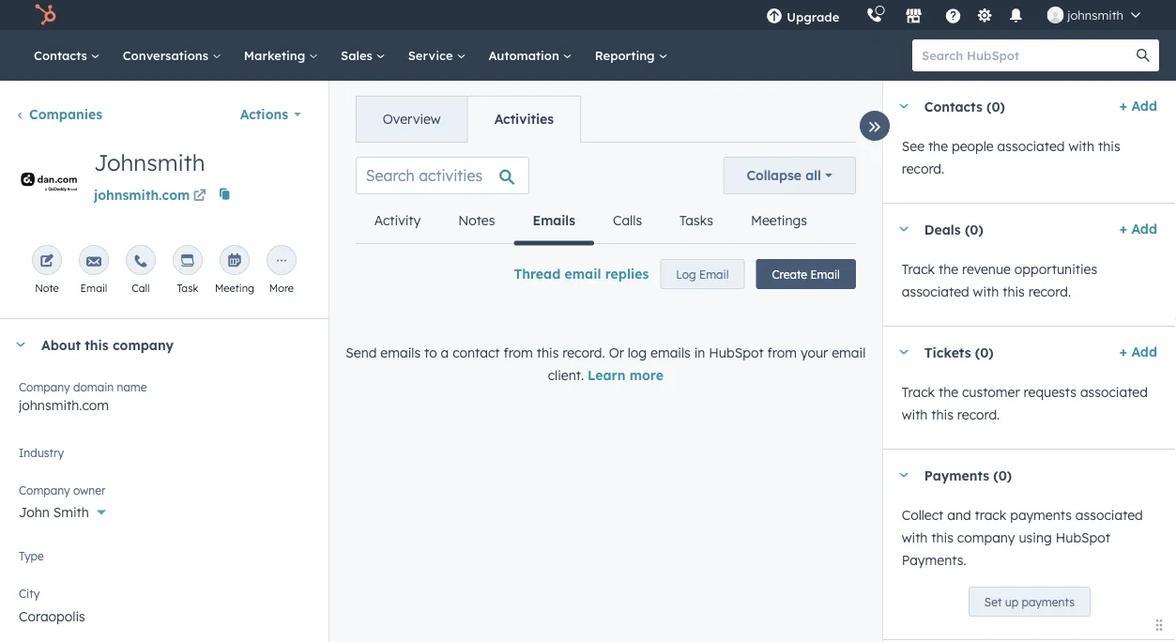 Task type: vqa. For each thing, say whether or not it's contained in the screenshot.


Task type: locate. For each thing, give the bounding box(es) containing it.
log email button
[[661, 259, 745, 289]]

navigation up search activities search field
[[356, 96, 581, 143]]

0 vertical spatial add
[[1132, 98, 1158, 114]]

3 + add button from the top
[[1120, 341, 1158, 363]]

+ add for track the revenue opportunities associated with this record.
[[1120, 221, 1158, 237]]

contacts up people
[[925, 98, 983, 114]]

record. up client.
[[563, 345, 606, 361]]

automation
[[489, 47, 563, 63]]

activities button
[[467, 97, 580, 142]]

2 vertical spatial the
[[939, 384, 959, 401]]

(0) up track
[[994, 467, 1013, 483]]

3 + add from the top
[[1120, 344, 1158, 360]]

1 vertical spatial add
[[1132, 221, 1158, 237]]

email right your
[[832, 345, 866, 361]]

contacts inside dropdown button
[[925, 98, 983, 114]]

1 + from the top
[[1120, 98, 1128, 114]]

2 company from the top
[[19, 483, 70, 497]]

email right log on the right top
[[700, 267, 729, 281]]

the left revenue
[[939, 261, 959, 278]]

with down collect
[[902, 530, 928, 546]]

0 vertical spatial payments
[[1011, 507, 1073, 524]]

1 horizontal spatial caret image
[[899, 350, 910, 355]]

1 company from the top
[[19, 380, 70, 394]]

1 horizontal spatial emails
[[651, 345, 691, 361]]

company down about
[[19, 380, 70, 394]]

0 vertical spatial +
[[1120, 98, 1128, 114]]

+
[[1120, 98, 1128, 114], [1120, 221, 1128, 237], [1120, 344, 1128, 360]]

conversations
[[123, 47, 212, 63]]

0 vertical spatial track
[[902, 261, 936, 278]]

record. inside see the people associated with this record.
[[902, 161, 945, 177]]

1 + add button from the top
[[1120, 95, 1158, 117]]

email for create email
[[811, 267, 840, 281]]

thread email replies
[[514, 266, 649, 282]]

johnsmith
[[94, 148, 205, 177]]

1 link opens in a new window image from the top
[[193, 186, 206, 208]]

+ add button
[[1120, 95, 1158, 117], [1120, 218, 1158, 240], [1120, 341, 1158, 363]]

payments
[[1011, 507, 1073, 524], [1022, 595, 1075, 609]]

3 + from the top
[[1120, 344, 1128, 360]]

caret image inside 'deals (0)' dropdown button
[[899, 227, 910, 232]]

with inside "collect and track payments associated with this company using hubspot payments."
[[902, 530, 928, 546]]

1 vertical spatial navigation
[[356, 198, 826, 246]]

+ add for track the customer requests associated with this record.
[[1120, 344, 1158, 360]]

email image
[[86, 255, 101, 270]]

industry
[[19, 446, 64, 460]]

from right contact
[[504, 345, 533, 361]]

2 horizontal spatial email
[[811, 267, 840, 281]]

2 + add button from the top
[[1120, 218, 1158, 240]]

emails left in
[[651, 345, 691, 361]]

with down tickets
[[902, 407, 928, 423]]

record. for track the revenue opportunities associated with this record.
[[1029, 284, 1072, 300]]

0 vertical spatial navigation
[[356, 96, 581, 143]]

link opens in a new window image
[[193, 186, 206, 208], [193, 190, 206, 203]]

payments.
[[902, 552, 967, 569]]

calling icon button
[[859, 3, 891, 27]]

2 + from the top
[[1120, 221, 1128, 237]]

track for track the revenue opportunities associated with this record.
[[902, 261, 936, 278]]

send
[[346, 345, 377, 361]]

(0) up people
[[987, 98, 1006, 114]]

0 vertical spatial the
[[929, 138, 949, 155]]

1 vertical spatial track
[[902, 384, 936, 401]]

caret image inside about this company dropdown button
[[15, 342, 26, 347]]

caret image left deals
[[899, 227, 910, 232]]

2 navigation from the top
[[356, 198, 826, 246]]

activities
[[495, 111, 554, 127]]

set
[[985, 595, 1003, 609]]

1 navigation from the top
[[356, 96, 581, 143]]

notifications button
[[1001, 0, 1033, 30]]

caret image up see
[[899, 104, 910, 108]]

calling icon image
[[866, 7, 883, 24]]

the inside track the customer requests associated with this record.
[[939, 384, 959, 401]]

0 horizontal spatial caret image
[[15, 342, 26, 347]]

company up name
[[113, 336, 174, 353]]

from left your
[[768, 345, 797, 361]]

note image
[[39, 255, 54, 270]]

reporting
[[595, 47, 659, 63]]

company up john smith
[[19, 483, 70, 497]]

associated for track the customer requests associated with this record.
[[1081, 384, 1149, 401]]

company inside dropdown button
[[113, 336, 174, 353]]

navigation up thread email replies
[[356, 198, 826, 246]]

1 vertical spatial the
[[939, 261, 959, 278]]

hubspot inside "collect and track payments associated with this company using hubspot payments."
[[1056, 530, 1111, 546]]

add for track the customer requests associated with this record.
[[1132, 344, 1158, 360]]

this inside track the revenue opportunities associated with this record.
[[1003, 284, 1025, 300]]

1 track from the top
[[902, 261, 936, 278]]

companies link
[[15, 106, 102, 123]]

record. down opportunities
[[1029, 284, 1072, 300]]

contacts
[[34, 47, 91, 63], [925, 98, 983, 114]]

more
[[630, 367, 664, 384]]

tasks button
[[661, 198, 733, 243]]

track down deals
[[902, 261, 936, 278]]

2 from from the left
[[768, 345, 797, 361]]

0 vertical spatial contacts
[[34, 47, 91, 63]]

company inside "collect and track payments associated with this company using hubspot payments."
[[958, 530, 1016, 546]]

actions button
[[228, 96, 314, 133]]

notifications image
[[1008, 8, 1025, 25]]

record. for send emails to a contact from this record. or log emails in hubspot from your email client.
[[563, 345, 606, 361]]

johnsmith.com inside company domain name johnsmith.com
[[19, 397, 109, 414]]

with down the contacts (0) dropdown button
[[1069, 138, 1095, 155]]

2 add from the top
[[1132, 221, 1158, 237]]

johnsmith.com
[[94, 187, 190, 203], [19, 397, 109, 414]]

0 vertical spatial johnsmith.com
[[94, 187, 190, 203]]

0 vertical spatial caret image
[[15, 342, 26, 347]]

the inside track the revenue opportunities associated with this record.
[[939, 261, 959, 278]]

(0) right deals
[[965, 221, 984, 237]]

record. for track the customer requests associated with this record.
[[958, 407, 1001, 423]]

associated
[[998, 138, 1066, 155], [902, 284, 970, 300], [1081, 384, 1149, 401], [1076, 507, 1144, 524]]

1 horizontal spatial email
[[832, 345, 866, 361]]

0 vertical spatial hubspot
[[709, 345, 764, 361]]

all
[[806, 167, 822, 184]]

(0) right tickets
[[976, 344, 994, 360]]

1 vertical spatial email
[[832, 345, 866, 361]]

emails left to
[[381, 345, 421, 361]]

0 vertical spatial company
[[19, 380, 70, 394]]

the down tickets
[[939, 384, 959, 401]]

3 add from the top
[[1132, 344, 1158, 360]]

create email
[[772, 267, 840, 281]]

record. down the customer
[[958, 407, 1001, 423]]

caret image up collect
[[899, 473, 910, 478]]

associated inside track the revenue opportunities associated with this record.
[[902, 284, 970, 300]]

record.
[[902, 161, 945, 177], [1029, 284, 1072, 300], [563, 345, 606, 361], [958, 407, 1001, 423]]

task image
[[180, 255, 195, 270]]

this for send emails to a contact from this record. or log emails in hubspot from your email client.
[[537, 345, 559, 361]]

0 vertical spatial + add
[[1120, 98, 1158, 114]]

the inside see the people associated with this record.
[[929, 138, 949, 155]]

caret image for contacts (0)
[[899, 104, 910, 108]]

3 caret image from the top
[[899, 473, 910, 478]]

learn
[[588, 367, 626, 384]]

this inside "collect and track payments associated with this company using hubspot payments."
[[932, 530, 954, 546]]

calls
[[613, 212, 643, 229]]

a
[[441, 345, 449, 361]]

caret image for deals (0)
[[899, 227, 910, 232]]

2 vertical spatial + add
[[1120, 344, 1158, 360]]

with inside see the people associated with this record.
[[1069, 138, 1095, 155]]

1 + add from the top
[[1120, 98, 1158, 114]]

note
[[35, 282, 59, 295]]

with inside track the customer requests associated with this record.
[[902, 407, 928, 423]]

company down track
[[958, 530, 1016, 546]]

john smith
[[19, 504, 89, 521]]

2 vertical spatial + add button
[[1120, 341, 1158, 363]]

0 vertical spatial caret image
[[899, 104, 910, 108]]

see
[[902, 138, 925, 155]]

0 vertical spatial + add button
[[1120, 95, 1158, 117]]

1 add from the top
[[1132, 98, 1158, 114]]

1 vertical spatial caret image
[[899, 227, 910, 232]]

menu
[[753, 0, 1154, 30]]

with
[[1069, 138, 1095, 155], [974, 284, 1000, 300], [902, 407, 928, 423], [902, 530, 928, 546]]

navigation
[[356, 96, 581, 143], [356, 198, 826, 246]]

0 horizontal spatial emails
[[381, 345, 421, 361]]

1 horizontal spatial contacts
[[925, 98, 983, 114]]

2 vertical spatial caret image
[[899, 473, 910, 478]]

this for collect and track payments associated with this company using hubspot payments.
[[932, 530, 954, 546]]

2 vertical spatial add
[[1132, 344, 1158, 360]]

0 vertical spatial email
[[565, 266, 602, 282]]

the right see
[[929, 138, 949, 155]]

task
[[177, 282, 199, 295]]

call image
[[133, 255, 148, 270]]

1 vertical spatial +
[[1120, 221, 1128, 237]]

+ add button for see the people associated with this record.
[[1120, 95, 1158, 117]]

2 caret image from the top
[[899, 227, 910, 232]]

record. inside "send emails to a contact from this record. or log emails in hubspot from your email client."
[[563, 345, 606, 361]]

email
[[565, 266, 602, 282], [832, 345, 866, 361]]

email left replies
[[565, 266, 602, 282]]

1 vertical spatial company
[[958, 530, 1016, 546]]

email down email image
[[80, 282, 107, 295]]

johnsmith.com down domain
[[19, 397, 109, 414]]

1 vertical spatial contacts
[[925, 98, 983, 114]]

associated inside track the customer requests associated with this record.
[[1081, 384, 1149, 401]]

0 horizontal spatial email
[[565, 266, 602, 282]]

0 horizontal spatial contacts
[[34, 47, 91, 63]]

set up payments
[[985, 595, 1075, 609]]

+ for see the people associated with this record.
[[1120, 98, 1128, 114]]

+ add button for track the customer requests associated with this record.
[[1120, 341, 1158, 363]]

2 track from the top
[[902, 384, 936, 401]]

deals (0) button
[[884, 204, 1113, 255]]

(0) for deals (0)
[[965, 221, 984, 237]]

1 horizontal spatial email
[[700, 267, 729, 281]]

edit button
[[15, 148, 83, 223]]

deals (0)
[[925, 221, 984, 237]]

caret image inside tickets (0) dropdown button
[[899, 350, 910, 355]]

this for track the revenue opportunities associated with this record.
[[1003, 284, 1025, 300]]

up
[[1006, 595, 1019, 609]]

caret image left about
[[15, 342, 26, 347]]

calls button
[[594, 198, 661, 243]]

hubspot right using in the bottom of the page
[[1056, 530, 1111, 546]]

track down tickets
[[902, 384, 936, 401]]

hubspot right in
[[709, 345, 764, 361]]

company domain name johnsmith.com
[[19, 380, 147, 414]]

caret image left tickets
[[899, 350, 910, 355]]

john smith image
[[1048, 7, 1064, 23]]

2 + add from the top
[[1120, 221, 1158, 237]]

0 horizontal spatial company
[[113, 336, 174, 353]]

from
[[504, 345, 533, 361], [768, 345, 797, 361]]

2 vertical spatial +
[[1120, 344, 1128, 360]]

the for people
[[929, 138, 949, 155]]

caret image inside the contacts (0) dropdown button
[[899, 104, 910, 108]]

contact
[[453, 345, 500, 361]]

track inside track the customer requests associated with this record.
[[902, 384, 936, 401]]

johnsmith button
[[1036, 0, 1152, 30]]

1 vertical spatial + add button
[[1120, 218, 1158, 240]]

associated inside see the people associated with this record.
[[998, 138, 1066, 155]]

1 vertical spatial + add
[[1120, 221, 1158, 237]]

record. inside track the revenue opportunities associated with this record.
[[1029, 284, 1072, 300]]

actions
[[240, 106, 288, 123]]

0 horizontal spatial from
[[504, 345, 533, 361]]

johnsmith.com down johnsmith
[[94, 187, 190, 203]]

caret image inside payments (0) dropdown button
[[899, 473, 910, 478]]

0 horizontal spatial hubspot
[[709, 345, 764, 361]]

with down revenue
[[974, 284, 1000, 300]]

company inside company domain name johnsmith.com
[[19, 380, 70, 394]]

this inside track the customer requests associated with this record.
[[932, 407, 954, 423]]

contacts down hubspot link
[[34, 47, 91, 63]]

activity button
[[356, 198, 440, 243]]

caret image
[[899, 104, 910, 108], [899, 227, 910, 232], [899, 473, 910, 478]]

this inside "send emails to a contact from this record. or log emails in hubspot from your email client."
[[537, 345, 559, 361]]

1 vertical spatial payments
[[1022, 595, 1075, 609]]

opportunities
[[1015, 261, 1098, 278]]

(0)
[[987, 98, 1006, 114], [965, 221, 984, 237], [976, 344, 994, 360], [994, 467, 1013, 483]]

track inside track the revenue opportunities associated with this record.
[[902, 261, 936, 278]]

record. down see
[[902, 161, 945, 177]]

track
[[902, 261, 936, 278], [902, 384, 936, 401]]

caret image
[[15, 342, 26, 347], [899, 350, 910, 355]]

email right create
[[811, 267, 840, 281]]

payments (0) button
[[884, 450, 1151, 501]]

add for track the revenue opportunities associated with this record.
[[1132, 221, 1158, 237]]

0 vertical spatial company
[[113, 336, 174, 353]]

+ add button for track the revenue opportunities associated with this record.
[[1120, 218, 1158, 240]]

1 vertical spatial hubspot
[[1056, 530, 1111, 546]]

reporting link
[[584, 30, 680, 81]]

email inside 'button'
[[565, 266, 602, 282]]

emails
[[381, 345, 421, 361], [651, 345, 691, 361]]

1 vertical spatial johnsmith.com
[[19, 397, 109, 414]]

payments up using in the bottom of the page
[[1011, 507, 1073, 524]]

1 horizontal spatial hubspot
[[1056, 530, 1111, 546]]

associated inside "collect and track payments associated with this company using hubspot payments."
[[1076, 507, 1144, 524]]

feed
[[341, 142, 871, 402]]

learn more
[[588, 367, 664, 384]]

with for track the revenue opportunities associated with this record.
[[974, 284, 1000, 300]]

add
[[1132, 98, 1158, 114], [1132, 221, 1158, 237], [1132, 344, 1158, 360]]

log
[[628, 345, 647, 361]]

company
[[113, 336, 174, 353], [958, 530, 1016, 546]]

1 caret image from the top
[[899, 104, 910, 108]]

record. inside track the customer requests associated with this record.
[[958, 407, 1001, 423]]

company for company owner
[[19, 483, 70, 497]]

track the customer requests associated with this record.
[[902, 384, 1149, 423]]

1 vertical spatial company
[[19, 483, 70, 497]]

payments right up at the right bottom of the page
[[1022, 595, 1075, 609]]

with inside track the revenue opportunities associated with this record.
[[974, 284, 1000, 300]]

1 horizontal spatial company
[[958, 530, 1016, 546]]

marketing link
[[233, 30, 330, 81]]

1 vertical spatial caret image
[[899, 350, 910, 355]]

1 horizontal spatial from
[[768, 345, 797, 361]]

this
[[1099, 138, 1121, 155], [1003, 284, 1025, 300], [85, 336, 109, 353], [537, 345, 559, 361], [932, 407, 954, 423], [932, 530, 954, 546]]



Task type: describe. For each thing, give the bounding box(es) containing it.
associated for collect and track payments associated with this company using hubspot payments.
[[1076, 507, 1144, 524]]

settings image
[[977, 8, 994, 25]]

in
[[695, 345, 706, 361]]

this for track the customer requests associated with this record.
[[932, 407, 954, 423]]

marketplaces button
[[894, 0, 934, 30]]

contacts (0)
[[925, 98, 1006, 114]]

overview button
[[357, 97, 467, 142]]

john
[[19, 504, 50, 521]]

johnsmith
[[1068, 7, 1124, 23]]

meeting image
[[227, 255, 242, 270]]

payments
[[925, 467, 990, 483]]

+ add for see the people associated with this record.
[[1120, 98, 1158, 114]]

contacts for contacts (0)
[[925, 98, 983, 114]]

create email button
[[756, 259, 856, 289]]

meetings button
[[733, 198, 826, 243]]

+ for track the revenue opportunities associated with this record.
[[1120, 221, 1128, 237]]

name
[[117, 380, 147, 394]]

hubspot inside "send emails to a contact from this record. or log emails in hubspot from your email client."
[[709, 345, 764, 361]]

1 emails from the left
[[381, 345, 421, 361]]

john smith button
[[19, 494, 310, 525]]

associated for track the revenue opportunities associated with this record.
[[902, 284, 970, 300]]

caret image for about this company
[[15, 342, 26, 347]]

email for log email
[[700, 267, 729, 281]]

more image
[[274, 255, 289, 270]]

log email
[[677, 267, 729, 281]]

contacts for contacts
[[34, 47, 91, 63]]

+ for track the customer requests associated with this record.
[[1120, 344, 1128, 360]]

help button
[[938, 0, 970, 30]]

2 emails from the left
[[651, 345, 691, 361]]

more
[[269, 282, 294, 295]]

smith
[[53, 504, 89, 521]]

tickets (0)
[[925, 344, 994, 360]]

see the people associated with this record.
[[902, 138, 1121, 177]]

track
[[975, 507, 1007, 524]]

call
[[132, 282, 150, 295]]

learn more link
[[588, 367, 664, 384]]

hubspot link
[[23, 4, 70, 26]]

your
[[801, 345, 829, 361]]

log
[[677, 267, 697, 281]]

(0) for contacts (0)
[[987, 98, 1006, 114]]

notes
[[459, 212, 495, 229]]

1 from from the left
[[504, 345, 533, 361]]

0 horizontal spatial email
[[80, 282, 107, 295]]

this inside dropdown button
[[85, 336, 109, 353]]

about this company button
[[0, 319, 310, 370]]

company owner
[[19, 483, 106, 497]]

overview
[[383, 111, 441, 127]]

help image
[[945, 8, 962, 25]]

or
[[609, 345, 624, 361]]

emails button
[[514, 198, 594, 246]]

Search HubSpot search field
[[913, 39, 1143, 71]]

owner
[[73, 483, 106, 497]]

deals
[[925, 221, 961, 237]]

client.
[[548, 367, 584, 384]]

email inside "send emails to a contact from this record. or log emails in hubspot from your email client."
[[832, 345, 866, 361]]

collect and track payments associated with this company using hubspot payments.
[[902, 507, 1144, 569]]

and
[[948, 507, 972, 524]]

search image
[[1137, 49, 1151, 62]]

domain
[[73, 380, 114, 394]]

2 link opens in a new window image from the top
[[193, 190, 206, 203]]

automation link
[[478, 30, 584, 81]]

(0) for tickets (0)
[[976, 344, 994, 360]]

company for company domain name johnsmith.com
[[19, 380, 70, 394]]

upgrade image
[[767, 8, 784, 25]]

City text field
[[19, 597, 310, 635]]

thread
[[514, 266, 561, 282]]

search button
[[1128, 39, 1160, 71]]

payments inside "collect and track payments associated with this company using hubspot payments."
[[1011, 507, 1073, 524]]

using
[[1020, 530, 1053, 546]]

conversations link
[[111, 30, 233, 81]]

the for customer
[[939, 384, 959, 401]]

service
[[408, 47, 457, 63]]

customer
[[963, 384, 1021, 401]]

Search activities search field
[[356, 157, 530, 194]]

track for track the customer requests associated with this record.
[[902, 384, 936, 401]]

(0) for payments (0)
[[994, 467, 1013, 483]]

johnsmith.com inside johnsmith.com link
[[94, 187, 190, 203]]

sales link
[[330, 30, 397, 81]]

collapse
[[747, 167, 802, 184]]

notes button
[[440, 198, 514, 243]]

requests
[[1024, 384, 1077, 401]]

caret image for payments (0)
[[899, 473, 910, 478]]

city
[[19, 587, 40, 601]]

sales
[[341, 47, 376, 63]]

meetings
[[751, 212, 808, 229]]

menu containing johnsmith
[[753, 0, 1154, 30]]

about this company
[[41, 336, 174, 353]]

to
[[425, 345, 437, 361]]

type
[[19, 549, 44, 563]]

track the revenue opportunities associated with this record.
[[902, 261, 1098, 300]]

thread email replies button
[[514, 263, 649, 286]]

revenue
[[963, 261, 1011, 278]]

about
[[41, 336, 81, 353]]

collapse all button
[[724, 157, 856, 194]]

replies
[[606, 266, 649, 282]]

caret image for tickets (0)
[[899, 350, 910, 355]]

hubspot image
[[34, 4, 56, 26]]

payments (0)
[[925, 467, 1013, 483]]

tickets
[[925, 344, 972, 360]]

collapse all
[[747, 167, 822, 184]]

add for see the people associated with this record.
[[1132, 98, 1158, 114]]

feed containing collapse all
[[341, 142, 871, 402]]

contacts link
[[23, 30, 111, 81]]

companies
[[29, 106, 102, 123]]

this inside see the people associated with this record.
[[1099, 138, 1121, 155]]

meeting
[[215, 282, 254, 295]]

with for collect and track payments associated with this company using hubspot payments.
[[902, 530, 928, 546]]

navigation containing overview
[[356, 96, 581, 143]]

with for track the customer requests associated with this record.
[[902, 407, 928, 423]]

the for revenue
[[939, 261, 959, 278]]

johnsmith.com link
[[94, 180, 210, 208]]

people
[[952, 138, 994, 155]]

marketplaces image
[[906, 8, 923, 25]]

settings link
[[973, 5, 997, 25]]

create
[[772, 267, 808, 281]]

navigation containing activity
[[356, 198, 826, 246]]

set up payments link
[[969, 587, 1091, 617]]



